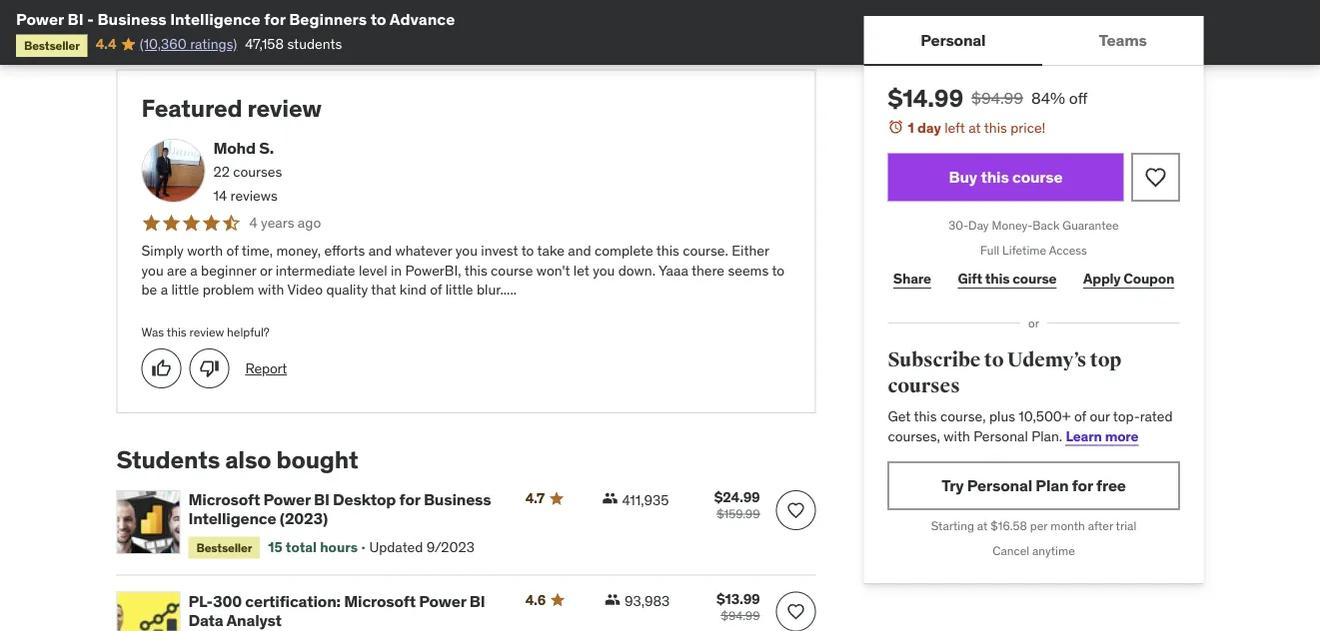 Task type: locate. For each thing, give the bounding box(es) containing it.
subscribe
[[888, 348, 981, 373]]

personal inside get this course, plus 10,500+ of our top-rated courses, with personal plan.
[[974, 427, 1028, 445]]

courses,
[[888, 427, 940, 445]]

mark as unhelpful image
[[199, 359, 219, 379]]

1 horizontal spatial bestseller
[[196, 540, 252, 556]]

$94.99 inside $13.99 $94.99
[[721, 609, 760, 624]]

you up be
[[141, 262, 164, 280]]

1 vertical spatial at
[[977, 519, 988, 534]]

at right left
[[969, 118, 981, 136]]

-
[[87, 8, 94, 29]]

review
[[247, 94, 322, 124], [189, 325, 224, 341]]

of inside get this course, plus 10,500+ of our top-rated courses, with personal plan.
[[1074, 408, 1087, 426]]

1 vertical spatial power
[[263, 490, 310, 511]]

price!
[[1011, 118, 1046, 136]]

get this course, plus 10,500+ of our top-rated courses, with personal plan.
[[888, 408, 1173, 445]]

microsoft down updated
[[344, 592, 416, 612]]

9/2023
[[427, 539, 475, 557]]

with
[[258, 282, 284, 300], [944, 427, 970, 445]]

or down time,
[[260, 262, 272, 280]]

4.7
[[525, 490, 545, 508]]

personal down plus at the bottom of the page
[[974, 427, 1028, 445]]

bi left 4.6
[[470, 592, 485, 612]]

trial
[[1116, 519, 1137, 534]]

bi left -
[[68, 8, 84, 29]]

1 horizontal spatial with
[[944, 427, 970, 445]]

intelligence up 15
[[188, 509, 276, 530]]

0 horizontal spatial power
[[16, 8, 64, 29]]

total
[[286, 539, 317, 557]]

1 vertical spatial of
[[430, 282, 442, 300]]

power inside microsoft power bi desktop for business intelligence (2023)
[[263, 490, 310, 511]]

little down the powerbi,
[[445, 282, 473, 300]]

day
[[969, 218, 989, 233]]

with down the course,
[[944, 427, 970, 445]]

a right are
[[190, 262, 198, 280]]

0 horizontal spatial courses
[[233, 163, 282, 181]]

1 vertical spatial or
[[1028, 316, 1039, 331]]

this up blur.....
[[464, 262, 487, 280]]

2 horizontal spatial you
[[593, 262, 615, 280]]

a right be
[[161, 282, 168, 300]]

bought
[[276, 445, 358, 475]]

10,500+
[[1019, 408, 1071, 426]]

apply coupon
[[1084, 270, 1175, 288]]

course inside gift this course link
[[1013, 270, 1057, 288]]

helpful?
[[227, 325, 270, 341]]

starting at $16.58 per month after trial cancel anytime
[[931, 519, 1137, 559]]

1 horizontal spatial $94.99
[[972, 87, 1024, 108]]

power up 15
[[263, 490, 310, 511]]

microsoft down students also bought
[[188, 490, 260, 511]]

1 horizontal spatial microsoft
[[344, 592, 416, 612]]

2 horizontal spatial power
[[419, 592, 466, 612]]

1 vertical spatial bestseller
[[196, 540, 252, 556]]

$94.99 up 1 day left at this price!
[[972, 87, 1024, 108]]

1 horizontal spatial for
[[399, 490, 420, 511]]

1 horizontal spatial bi
[[314, 490, 330, 511]]

1 horizontal spatial of
[[430, 282, 442, 300]]

try
[[942, 476, 964, 496]]

1 vertical spatial a
[[161, 282, 168, 300]]

business up 4.4
[[97, 8, 167, 29]]

little
[[171, 282, 199, 300], [445, 282, 473, 300]]

free
[[1096, 476, 1126, 496]]

1 horizontal spatial and
[[568, 242, 591, 260]]

of left our
[[1074, 408, 1087, 426]]

our
[[1090, 408, 1110, 426]]

0 horizontal spatial add to wishlist image
[[786, 603, 806, 623]]

$94.99 inside $14.99 $94.99 84% off
[[972, 87, 1024, 108]]

1 horizontal spatial review
[[247, 94, 322, 124]]

microsoft
[[188, 490, 260, 511], [344, 592, 416, 612]]

2 horizontal spatial of
[[1074, 408, 1087, 426]]

1 horizontal spatial or
[[1028, 316, 1039, 331]]

1 horizontal spatial business
[[424, 490, 491, 511]]

anytime
[[1033, 543, 1075, 559]]

power down 9/2023
[[419, 592, 466, 612]]

1 vertical spatial personal
[[974, 427, 1028, 445]]

ago
[[298, 215, 321, 233]]

to left udemy's
[[984, 348, 1004, 373]]

0 vertical spatial bestseller
[[24, 37, 80, 53]]

this down $14.99 $94.99 84% off
[[984, 118, 1007, 136]]

tab list containing personal
[[864, 16, 1204, 66]]

power bi - business intelligence for beginners to advance
[[16, 8, 455, 29]]

1 vertical spatial $94.99
[[721, 609, 760, 624]]

0 horizontal spatial little
[[171, 282, 199, 300]]

$94.99 for $13.99
[[721, 609, 760, 624]]

of up beginner
[[226, 242, 239, 260]]

0 horizontal spatial review
[[189, 325, 224, 341]]

buy
[[949, 167, 978, 187]]

1 horizontal spatial courses
[[888, 374, 960, 398]]

and up level
[[369, 242, 392, 260]]

you left invest on the top of the page
[[456, 242, 478, 260]]

(10,360 ratings)
[[140, 35, 237, 53]]

advance
[[390, 8, 455, 29]]

0 horizontal spatial of
[[226, 242, 239, 260]]

invest
[[481, 242, 518, 260]]

$94.99
[[972, 87, 1024, 108], [721, 609, 760, 624]]

1 vertical spatial add to wishlist image
[[786, 603, 806, 623]]

business inside microsoft power bi desktop for business intelligence (2023)
[[424, 490, 491, 511]]

xsmall image for 411,935
[[602, 491, 618, 507]]

$13.99
[[717, 591, 760, 609]]

review up the "mark as unhelpful" icon
[[189, 325, 224, 341]]

plan.
[[1032, 427, 1063, 445]]

efforts
[[324, 242, 365, 260]]

0 vertical spatial with
[[258, 282, 284, 300]]

courses down "subscribe"
[[888, 374, 960, 398]]

featured
[[141, 94, 242, 124]]

for up 47,158 at top
[[264, 8, 286, 29]]

business up 9/2023
[[424, 490, 491, 511]]

of down the powerbi,
[[430, 282, 442, 300]]

1 horizontal spatial power
[[263, 490, 310, 511]]

1 horizontal spatial add to wishlist image
[[1144, 166, 1168, 189]]

2 vertical spatial personal
[[967, 476, 1032, 496]]

this up courses,
[[914, 408, 937, 426]]

2 vertical spatial power
[[419, 592, 466, 612]]

0 vertical spatial courses
[[233, 163, 282, 181]]

intelligence inside microsoft power bi desktop for business intelligence (2023)
[[188, 509, 276, 530]]

worth
[[187, 242, 223, 260]]

1 vertical spatial courses
[[888, 374, 960, 398]]

intermediate
[[276, 262, 355, 280]]

are
[[167, 262, 187, 280]]

0 vertical spatial add to wishlist image
[[1144, 166, 1168, 189]]

$14.99 $94.99 84% off
[[888, 83, 1088, 113]]

you right let at the left top
[[593, 262, 615, 280]]

plus
[[989, 408, 1015, 426]]

with inside get this course, plus 10,500+ of our top-rated courses, with personal plan.
[[944, 427, 970, 445]]

after
[[1088, 519, 1113, 534]]

review up 's.'
[[247, 94, 322, 124]]

0 horizontal spatial a
[[161, 282, 168, 300]]

0 vertical spatial bi
[[68, 8, 84, 29]]

for inside microsoft power bi desktop for business intelligence (2023)
[[399, 490, 420, 511]]

1 horizontal spatial little
[[445, 282, 473, 300]]

was this review helpful?
[[141, 325, 270, 341]]

1 vertical spatial intelligence
[[188, 509, 276, 530]]

buy this course button
[[888, 154, 1124, 201]]

0 vertical spatial a
[[190, 262, 198, 280]]

this inside button
[[981, 167, 1009, 187]]

courses inside mohd s. 22 courses 14 reviews
[[233, 163, 282, 181]]

certification:
[[245, 592, 341, 612]]

intelligence up ratings)
[[170, 8, 260, 29]]

pl-300 certification: microsoft power bi data analyst
[[188, 592, 485, 632]]

share button
[[888, 259, 937, 299]]

1 horizontal spatial you
[[456, 242, 478, 260]]

personal up the $16.58
[[967, 476, 1032, 496]]

for left free
[[1072, 476, 1093, 496]]

1 vertical spatial microsoft
[[344, 592, 416, 612]]

0 horizontal spatial with
[[258, 282, 284, 300]]

show less button
[[116, 0, 202, 38]]

also
[[225, 445, 271, 475]]

1 vertical spatial bi
[[314, 490, 330, 511]]

0 vertical spatial xsmall image
[[602, 491, 618, 507]]

for right desktop
[[399, 490, 420, 511]]

0 horizontal spatial and
[[369, 242, 392, 260]]

0 horizontal spatial bi
[[68, 8, 84, 29]]

microsoft power bi desktop for business intelligence (2023) link
[[188, 490, 501, 530]]

personal up $14.99 on the top of page
[[921, 29, 986, 50]]

bi inside pl-300 certification: microsoft power bi data analyst
[[470, 592, 485, 612]]

with left video
[[258, 282, 284, 300]]

tab list
[[864, 16, 1204, 66]]

off
[[1069, 87, 1088, 108]]

for
[[264, 8, 286, 29], [1072, 476, 1093, 496], [399, 490, 420, 511]]

2 little from the left
[[445, 282, 473, 300]]

0 vertical spatial or
[[260, 262, 272, 280]]

bestseller left 4.4
[[24, 37, 80, 53]]

1 vertical spatial xsmall image
[[605, 593, 621, 609]]

add to wishlist image
[[1144, 166, 1168, 189], [786, 603, 806, 623]]

gift
[[958, 270, 982, 288]]

0 vertical spatial at
[[969, 118, 981, 136]]

xsmall image left '93,983'
[[605, 593, 621, 609]]

0 vertical spatial microsoft
[[188, 490, 260, 511]]

course inside simply worth of time, money, efforts and whatever you invest to take and complete this course. either you are a beginner or intermediate level in powerbi, this course won't let you down. yaaa there seems to be a little problem with video quality that kind of little blur.....
[[491, 262, 533, 280]]

bestseller left 15
[[196, 540, 252, 556]]

at left the $16.58
[[977, 519, 988, 534]]

1 horizontal spatial a
[[190, 262, 198, 280]]

simply worth of time, money, efforts and whatever you invest to take and complete this course. either you are a beginner or intermediate level in powerbi, this course won't let you down. yaaa there seems to be a little problem with video quality that kind of little blur.....
[[141, 242, 785, 300]]

problem
[[203, 282, 254, 300]]

intelligence
[[170, 8, 260, 29], [188, 509, 276, 530]]

xsmall image for 93,983
[[605, 593, 621, 609]]

pl-
[[188, 592, 213, 612]]

apply
[[1084, 270, 1121, 288]]

add to wishlist image
[[786, 501, 806, 521]]

(10,360
[[140, 35, 187, 53]]

this right buy
[[981, 167, 1009, 187]]

kind
[[400, 282, 427, 300]]

power
[[16, 8, 64, 29], [263, 490, 310, 511], [419, 592, 466, 612]]

2 horizontal spatial bi
[[470, 592, 485, 612]]

power left -
[[16, 8, 64, 29]]

0 horizontal spatial $94.99
[[721, 609, 760, 624]]

1 vertical spatial with
[[944, 427, 970, 445]]

and up let at the left top
[[568, 242, 591, 260]]

0 vertical spatial $94.99
[[972, 87, 1024, 108]]

0 horizontal spatial business
[[97, 8, 167, 29]]

to
[[371, 8, 386, 29], [521, 242, 534, 260], [772, 262, 785, 280], [984, 348, 1004, 373]]

0 vertical spatial personal
[[921, 29, 986, 50]]

course up back
[[1012, 167, 1063, 187]]

0 vertical spatial business
[[97, 8, 167, 29]]

little down are
[[171, 282, 199, 300]]

(2023)
[[280, 509, 328, 530]]

course down invest on the top of the page
[[491, 262, 533, 280]]

course down 'lifetime'
[[1013, 270, 1057, 288]]

0 horizontal spatial or
[[260, 262, 272, 280]]

bi down bought
[[314, 490, 330, 511]]

won't
[[536, 262, 570, 280]]

xsmall image
[[602, 491, 618, 507], [605, 593, 621, 609]]

$16.58
[[991, 519, 1027, 534]]

down.
[[618, 262, 656, 280]]

300
[[213, 592, 242, 612]]

xsmall image left 411,935
[[602, 491, 618, 507]]

1 vertical spatial business
[[424, 490, 491, 511]]

xsmall image
[[186, 10, 202, 26]]

0 horizontal spatial microsoft
[[188, 490, 260, 511]]

or up udemy's
[[1028, 316, 1039, 331]]

course for gift this course
[[1013, 270, 1057, 288]]

reviews
[[230, 187, 278, 205]]

2 vertical spatial bi
[[470, 592, 485, 612]]

course inside buy this course button
[[1012, 167, 1063, 187]]

14
[[213, 187, 227, 205]]

learn more
[[1066, 427, 1139, 445]]

let
[[574, 262, 590, 280]]

coupon
[[1124, 270, 1175, 288]]

day
[[917, 118, 941, 136]]

0 vertical spatial power
[[16, 8, 64, 29]]

a
[[190, 262, 198, 280], [161, 282, 168, 300]]

microsoft inside pl-300 certification: microsoft power bi data analyst
[[344, 592, 416, 612]]

mohd sadik image
[[141, 140, 205, 204]]

$94.99 right '93,983'
[[721, 609, 760, 624]]

courses up reviews on the top left
[[233, 163, 282, 181]]

updated 9/2023
[[369, 539, 475, 557]]

2 vertical spatial of
[[1074, 408, 1087, 426]]

udemy's
[[1007, 348, 1087, 373]]

0 vertical spatial review
[[247, 94, 322, 124]]



Task type: vqa. For each thing, say whether or not it's contained in the screenshot.
the leftmost Power
yes



Task type: describe. For each thing, give the bounding box(es) containing it.
47,158
[[245, 35, 284, 53]]

course for buy this course
[[1012, 167, 1063, 187]]

be
[[141, 282, 157, 300]]

students
[[287, 35, 342, 53]]

0 vertical spatial of
[[226, 242, 239, 260]]

either
[[732, 242, 769, 260]]

0 horizontal spatial bestseller
[[24, 37, 80, 53]]

84%
[[1032, 87, 1065, 108]]

full
[[981, 243, 1000, 258]]

less
[[156, 8, 182, 26]]

quality
[[326, 282, 368, 300]]

lifetime
[[1003, 243, 1047, 258]]

complete
[[595, 242, 653, 260]]

teams button
[[1043, 16, 1204, 64]]

1 little from the left
[[171, 282, 199, 300]]

1 vertical spatial review
[[189, 325, 224, 341]]

that
[[371, 282, 396, 300]]

15
[[268, 539, 283, 557]]

more
[[1105, 427, 1139, 445]]

22
[[213, 163, 230, 181]]

0 horizontal spatial you
[[141, 262, 164, 280]]

subscribe to udemy's top courses
[[888, 348, 1122, 398]]

0 horizontal spatial for
[[264, 8, 286, 29]]

course.
[[683, 242, 728, 260]]

this right was
[[167, 325, 187, 341]]

alarm image
[[888, 119, 904, 135]]

show less
[[116, 8, 182, 26]]

gift this course
[[958, 270, 1057, 288]]

show
[[116, 8, 153, 26]]

$94.99 for $14.99
[[972, 87, 1024, 108]]

mohd
[[213, 139, 256, 159]]

try personal plan for free link
[[888, 462, 1180, 510]]

this up yaaa
[[656, 242, 680, 260]]

to inside subscribe to udemy's top courses
[[984, 348, 1004, 373]]

this right the gift
[[985, 270, 1010, 288]]

beginner
[[201, 262, 256, 280]]

power inside pl-300 certification: microsoft power bi data analyst
[[419, 592, 466, 612]]

rated
[[1140, 408, 1173, 426]]

try personal plan for free
[[942, 476, 1126, 496]]

this inside get this course, plus 10,500+ of our top-rated courses, with personal plan.
[[914, 408, 937, 426]]

month
[[1051, 519, 1085, 534]]

personal button
[[864, 16, 1043, 64]]

4
[[249, 215, 258, 233]]

blur.....
[[477, 282, 517, 300]]

level
[[359, 262, 387, 280]]

yaaa
[[659, 262, 688, 280]]

to left take at the top left of the page
[[521, 242, 534, 260]]

per
[[1030, 519, 1048, 534]]

4.4
[[96, 35, 116, 53]]

hours
[[320, 539, 358, 557]]

or inside simply worth of time, money, efforts and whatever you invest to take and complete this course. either you are a beginner or intermediate level in powerbi, this course won't let you down. yaaa there seems to be a little problem with video quality that kind of little blur.....
[[260, 262, 272, 280]]

years
[[261, 215, 294, 233]]

back
[[1033, 218, 1060, 233]]

courses inside subscribe to udemy's top courses
[[888, 374, 960, 398]]

updated
[[369, 539, 423, 557]]

2 horizontal spatial for
[[1072, 476, 1093, 496]]

there
[[692, 262, 725, 280]]

money,
[[276, 242, 321, 260]]

plan
[[1036, 476, 1069, 496]]

$24.99 $159.99
[[714, 489, 760, 523]]

report
[[245, 360, 287, 378]]

with inside simply worth of time, money, efforts and whatever you invest to take and complete this course. either you are a beginner or intermediate level in powerbi, this course won't let you down. yaaa there seems to be a little problem with video quality that kind of little blur.....
[[258, 282, 284, 300]]

apply coupon button
[[1078, 259, 1180, 299]]

microsoft power bi desktop for business intelligence (2023)
[[188, 490, 491, 530]]

411,935
[[622, 492, 669, 510]]

$24.99
[[714, 489, 760, 507]]

course,
[[940, 408, 986, 426]]

video
[[287, 282, 323, 300]]

in
[[391, 262, 402, 280]]

mark as helpful image
[[151, 359, 171, 379]]

learn
[[1066, 427, 1102, 445]]

to left advance
[[371, 8, 386, 29]]

share
[[893, 270, 931, 288]]

whatever
[[395, 242, 452, 260]]

mohd s. 22 courses 14 reviews
[[213, 139, 282, 205]]

bi inside microsoft power bi desktop for business intelligence (2023)
[[314, 490, 330, 511]]

pl-300 certification: microsoft power bi data analyst link
[[188, 592, 501, 632]]

47,158 students
[[245, 35, 342, 53]]

30-day money-back guarantee full lifetime access
[[949, 218, 1119, 258]]

at inside 'starting at $16.58 per month after trial cancel anytime'
[[977, 519, 988, 534]]

cancel
[[993, 543, 1030, 559]]

$159.99
[[717, 507, 760, 523]]

featured review
[[141, 94, 322, 124]]

learn more link
[[1066, 427, 1139, 445]]

top-
[[1113, 408, 1140, 426]]

guarantee
[[1063, 218, 1119, 233]]

2 and from the left
[[568, 242, 591, 260]]

starting
[[931, 519, 974, 534]]

microsoft inside microsoft power bi desktop for business intelligence (2023)
[[188, 490, 260, 511]]

top
[[1090, 348, 1122, 373]]

personal inside button
[[921, 29, 986, 50]]

seems
[[728, 262, 769, 280]]

30-
[[949, 218, 969, 233]]

money-
[[992, 218, 1033, 233]]

buy this course
[[949, 167, 1063, 187]]

ratings)
[[190, 35, 237, 53]]

to right seems
[[772, 262, 785, 280]]

0 vertical spatial intelligence
[[170, 8, 260, 29]]

1 and from the left
[[369, 242, 392, 260]]

4 years ago
[[249, 215, 321, 233]]

beginners
[[289, 8, 367, 29]]

93,983
[[625, 593, 670, 611]]

powerbi,
[[405, 262, 461, 280]]

report button
[[245, 360, 287, 379]]

s.
[[259, 139, 274, 159]]

take
[[537, 242, 565, 260]]

$13.99 $94.99
[[717, 591, 760, 624]]



